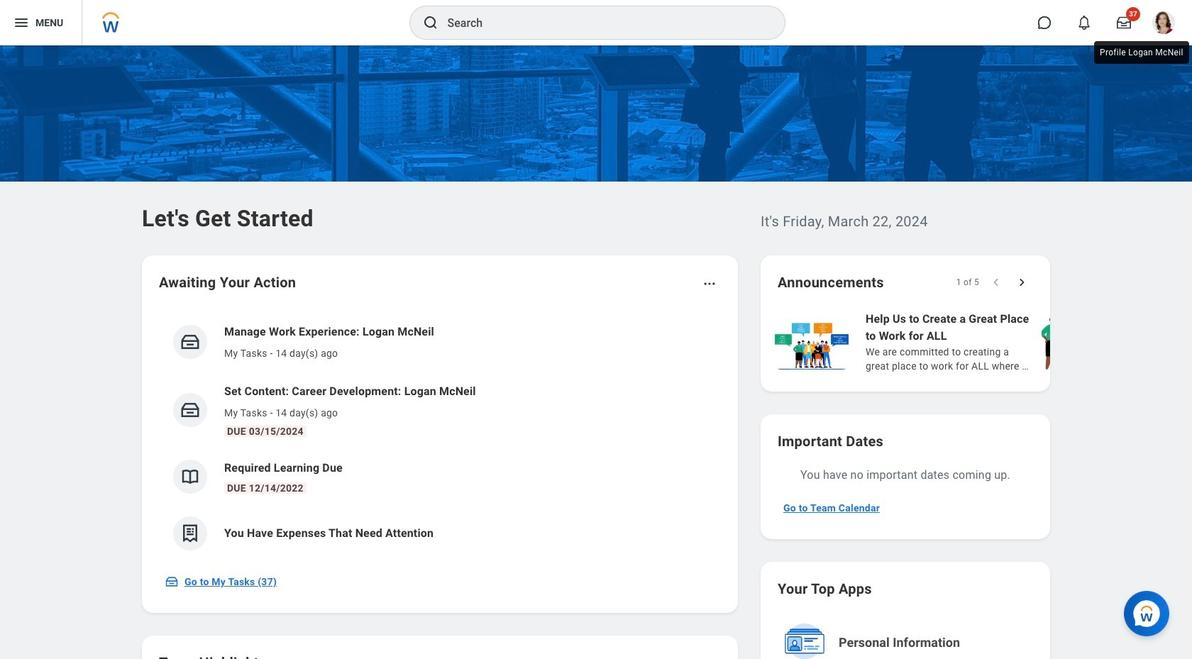 Task type: vqa. For each thing, say whether or not it's contained in the screenshot.
related actions IMAGE
yes



Task type: describe. For each thing, give the bounding box(es) containing it.
book open image
[[180, 467, 201, 488]]

1 inbox image from the top
[[180, 332, 201, 353]]

2 inbox image from the top
[[180, 400, 201, 421]]

chevron right small image
[[1015, 276, 1030, 290]]

inbox image
[[165, 575, 179, 589]]

Search Workday  search field
[[448, 7, 756, 38]]

profile logan mcneil image
[[1153, 11, 1176, 37]]

1 horizontal spatial list
[[773, 310, 1193, 375]]

notifications large image
[[1078, 16, 1092, 30]]

dashboard expenses image
[[180, 523, 201, 545]]

0 horizontal spatial list
[[159, 312, 721, 562]]



Task type: locate. For each thing, give the bounding box(es) containing it.
list
[[773, 310, 1193, 375], [159, 312, 721, 562]]

related actions image
[[703, 277, 717, 291]]

search image
[[422, 14, 439, 31]]

banner
[[0, 0, 1193, 45]]

chevron left small image
[[990, 276, 1004, 290]]

main content
[[0, 45, 1193, 660]]

justify image
[[13, 14, 30, 31]]

1 vertical spatial inbox image
[[180, 400, 201, 421]]

inbox large image
[[1118, 16, 1132, 30]]

status
[[957, 277, 980, 288]]

0 vertical spatial inbox image
[[180, 332, 201, 353]]

tooltip
[[1092, 38, 1193, 67]]

inbox image
[[180, 332, 201, 353], [180, 400, 201, 421]]



